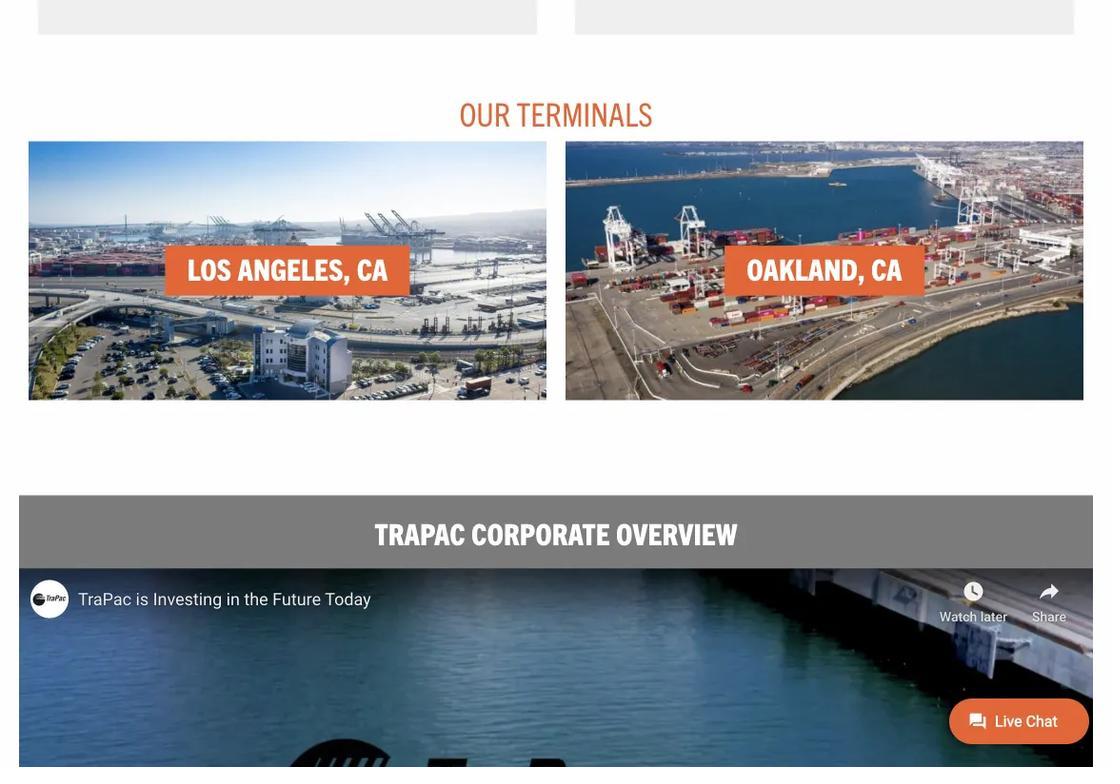 Task type: describe. For each thing, give the bounding box(es) containing it.
our
[[460, 92, 511, 133]]

corporate
[[472, 514, 610, 551]]

overview
[[616, 514, 738, 551]]



Task type: locate. For each thing, give the bounding box(es) containing it.
trapac
[[375, 514, 466, 551]]

our terminals
[[460, 92, 653, 133]]

terminals
[[517, 92, 653, 133]]

trapac corporate overview
[[375, 514, 738, 551]]



Task type: vqa. For each thing, say whether or not it's contained in the screenshot.
Terminals
yes



